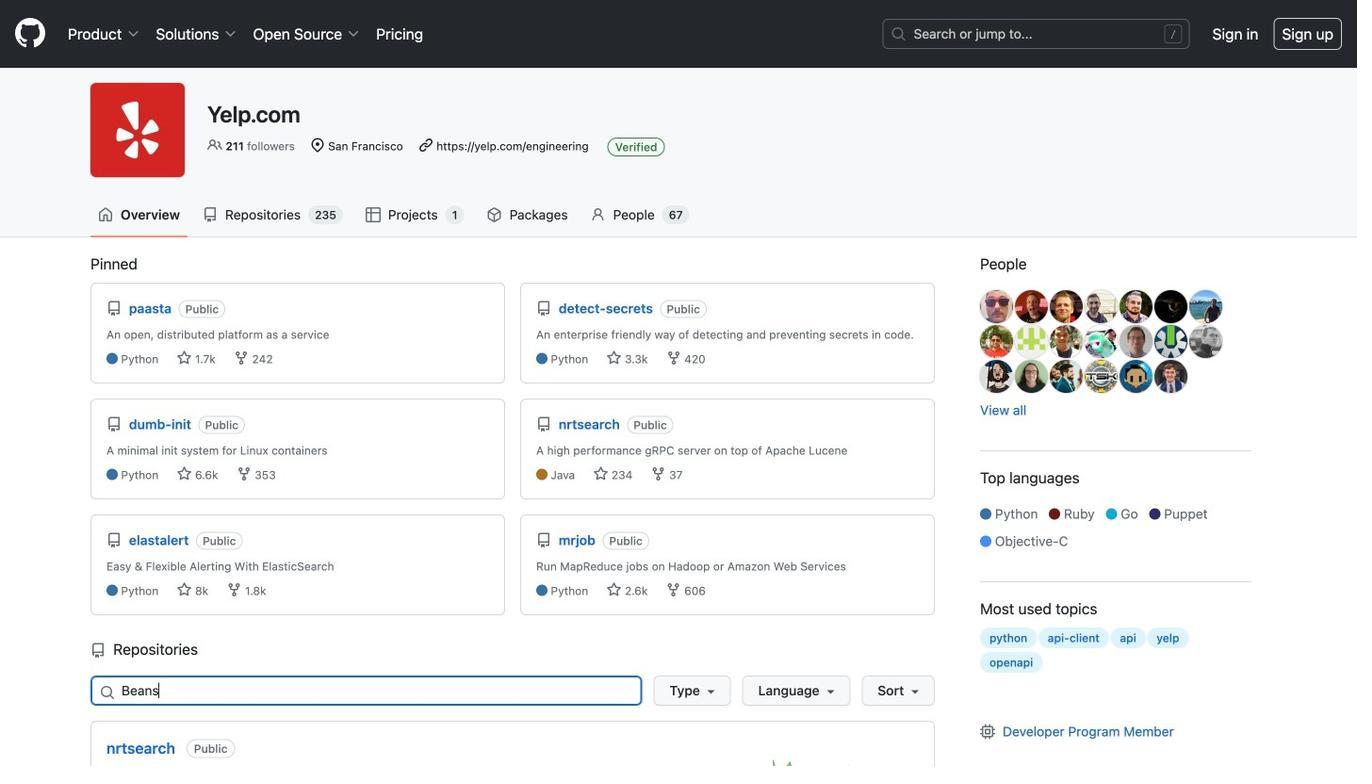 Task type: vqa. For each thing, say whether or not it's contained in the screenshot.
the rightmost Search image
yes



Task type: locate. For each thing, give the bounding box(es) containing it.
1 stars image from the top
[[177, 467, 192, 482]]

@evankrall image
[[1155, 290, 1188, 323]]

2 stars image from the top
[[177, 583, 192, 598]]

@mesozoic image
[[1120, 325, 1153, 358]]

2 horizontal spatial repo image
[[536, 301, 552, 316]]

past year of activity image
[[773, 752, 919, 766]]

location image
[[310, 138, 325, 153]]

0 horizontal spatial search image
[[100, 685, 115, 700]]

1 vertical spatial repo image
[[107, 417, 122, 432]]

None search field
[[91, 676, 935, 706]]

@siadat image
[[1015, 325, 1048, 358]]

chevron down image
[[223, 26, 238, 41], [346, 26, 361, 41]]

repo image
[[203, 207, 218, 222], [107, 301, 122, 316], [536, 417, 552, 432], [107, 533, 122, 548], [536, 533, 552, 548]]

search image
[[891, 26, 907, 41], [100, 685, 115, 700]]

2 vertical spatial repo image
[[91, 643, 106, 659]]

@rishabh ink image
[[981, 325, 1014, 358]]

stars image
[[177, 467, 192, 482], [177, 583, 192, 598]]

1 vertical spatial stars image
[[177, 583, 192, 598]]

0 horizontal spatial repo image
[[91, 643, 106, 659]]

0 horizontal spatial chevron down image
[[223, 26, 238, 41]]

1 vertical spatial search image
[[100, 685, 115, 700]]

repo image
[[536, 301, 552, 316], [107, 417, 122, 432], [91, 643, 106, 659]]

homepage image
[[15, 18, 45, 48]]

person image
[[591, 207, 606, 222]]

0 vertical spatial repo image
[[536, 301, 552, 316]]

cpu image
[[981, 725, 996, 740]]

forks image
[[237, 467, 252, 482], [651, 467, 666, 482], [666, 583, 681, 598]]

1 horizontal spatial search image
[[891, 26, 907, 41]]

1 horizontal spatial chevron down image
[[346, 26, 361, 41]]

forks image
[[234, 351, 249, 366], [666, 351, 681, 366], [227, 583, 242, 598]]

@kaisen image
[[1050, 325, 1083, 358]]

stars image
[[177, 351, 192, 366], [607, 351, 622, 366], [593, 467, 609, 482], [607, 583, 622, 598]]

1 chevron down image from the left
[[223, 26, 238, 41]]

@ssheldon image
[[1155, 325, 1188, 358]]

@georgebashi image
[[1120, 290, 1153, 323]]

people image
[[207, 138, 222, 153]]

0 vertical spatial stars image
[[177, 467, 192, 482]]

@silentsound image
[[1190, 325, 1223, 358]]



Task type: describe. For each thing, give the bounding box(es) containing it.
@yelp image
[[91, 83, 185, 177]]

package image
[[487, 207, 502, 222]]

@bobtfish image
[[1015, 290, 1048, 323]]

0 vertical spatial search image
[[891, 26, 907, 41]]

home image
[[98, 207, 113, 222]]

@benbariteau image
[[1015, 360, 1048, 393]]

@jdb8 image
[[981, 360, 1014, 393]]

@bxm156 image
[[1085, 290, 1118, 323]]

2 chevron down image from the left
[[346, 26, 361, 41]]

chevron down image
[[126, 26, 141, 41]]

Find a repository… search field
[[91, 676, 642, 706]]

@jvperrin image
[[1155, 360, 1188, 393]]

@kedarv image
[[1120, 360, 1153, 393]]

link image
[[418, 138, 433, 153]]

@jtwang image
[[1085, 325, 1118, 358]]

1 horizontal spatial repo image
[[107, 417, 122, 432]]

@nemacysts image
[[1050, 360, 1083, 393]]

table image
[[366, 207, 381, 222]]

@gstarnberger image
[[1050, 290, 1083, 323]]

@rockdog image
[[981, 290, 1014, 323]]

@justtsk image
[[1085, 360, 1118, 393]]

@khvzak image
[[1190, 290, 1223, 323]]

past year of activity element
[[773, 752, 919, 766]]



